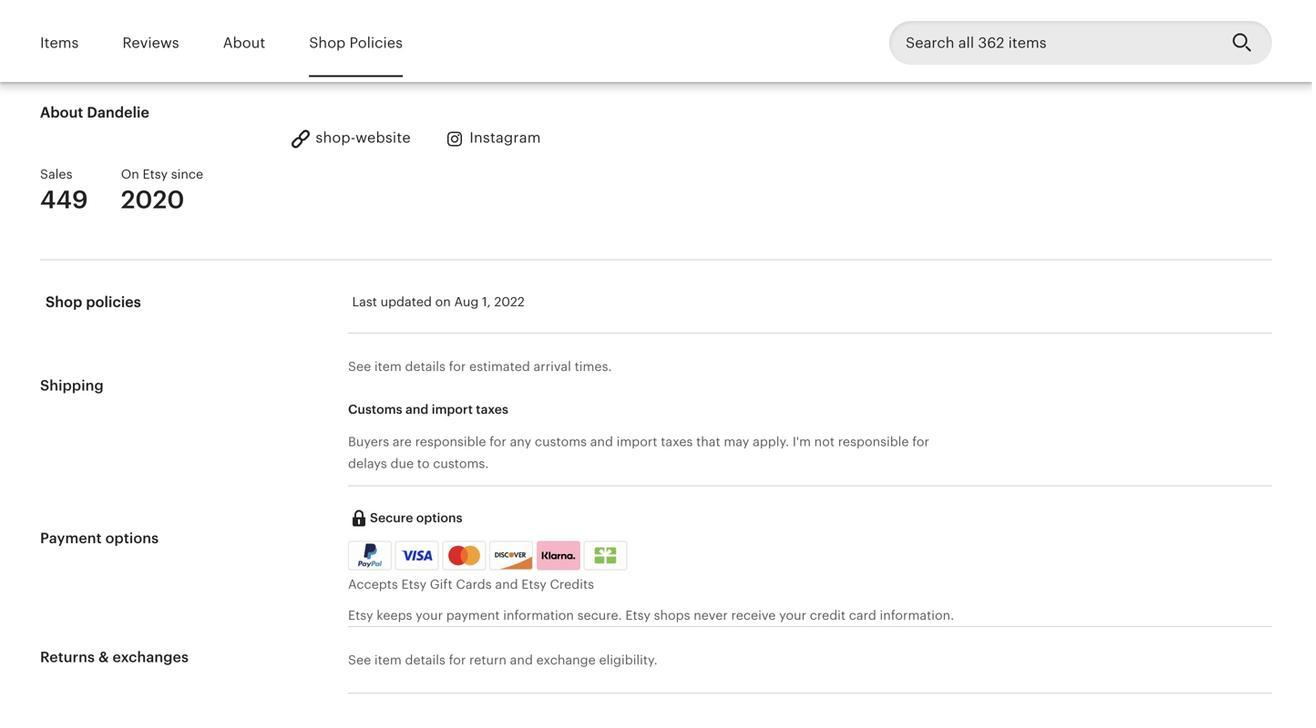 Task type: locate. For each thing, give the bounding box(es) containing it.
not
[[815, 434, 835, 449]]

details down keeps
[[405, 653, 446, 667]]

import down see item details for estimated arrival times.
[[432, 402, 473, 417]]

449
[[40, 185, 88, 214]]

shop
[[309, 35, 346, 51], [46, 294, 82, 310]]

keeps
[[377, 608, 412, 623]]

card
[[849, 608, 877, 623]]

&
[[98, 649, 109, 665]]

item
[[375, 359, 402, 374], [375, 653, 402, 667]]

2 item from the top
[[375, 653, 402, 667]]

1 item from the top
[[375, 359, 402, 374]]

secure options
[[370, 511, 463, 525]]

your down gift at the left bottom
[[416, 608, 443, 623]]

2 see from the top
[[348, 653, 371, 667]]

never
[[694, 608, 728, 623]]

are
[[393, 434, 412, 449]]

1 see from the top
[[348, 359, 371, 374]]

import
[[432, 402, 473, 417], [617, 434, 658, 449]]

0 horizontal spatial shop
[[46, 294, 82, 310]]

estimated
[[469, 359, 530, 374]]

0 horizontal spatial your
[[416, 608, 443, 623]]

etsy left shops
[[626, 608, 651, 623]]

for for see item details for return and exchange eligibility.
[[449, 653, 466, 667]]

see for see item details for estimated arrival times.
[[348, 359, 371, 374]]

0 vertical spatial details
[[405, 359, 446, 374]]

etsy
[[143, 167, 168, 182], [402, 577, 427, 592], [522, 577, 547, 592], [348, 608, 373, 623], [626, 608, 651, 623]]

shop for shop policies
[[46, 294, 82, 310]]

exchange
[[537, 653, 596, 667]]

1 vertical spatial item
[[375, 653, 402, 667]]

policies
[[350, 35, 403, 51]]

responsible right not
[[838, 434, 909, 449]]

options up visa icon
[[416, 511, 463, 525]]

details for return
[[405, 653, 446, 667]]

item for see item details for estimated arrival times.
[[375, 359, 402, 374]]

secure.
[[578, 608, 622, 623]]

1 horizontal spatial about
[[223, 35, 265, 51]]

1 horizontal spatial import
[[617, 434, 658, 449]]

0 horizontal spatial about
[[40, 105, 83, 121]]

exchanges
[[113, 649, 189, 665]]

2 details from the top
[[405, 653, 446, 667]]

1 horizontal spatial options
[[416, 511, 463, 525]]

import left that
[[617, 434, 658, 449]]

0 vertical spatial about
[[223, 35, 265, 51]]

arrival
[[534, 359, 571, 374]]

any
[[510, 434, 532, 449]]

item up customs
[[375, 359, 402, 374]]

buyers are responsible for any customs and import taxes that may apply. i'm not responsible for delays due to customs.
[[348, 434, 930, 471]]

1 vertical spatial see
[[348, 653, 371, 667]]

about
[[223, 35, 265, 51], [40, 105, 83, 121]]

1 vertical spatial import
[[617, 434, 658, 449]]

gift
[[430, 577, 453, 592]]

i'm
[[793, 434, 811, 449]]

1 vertical spatial taxes
[[661, 434, 693, 449]]

accepts
[[348, 577, 398, 592]]

details up customs and import taxes
[[405, 359, 446, 374]]

0 vertical spatial item
[[375, 359, 402, 374]]

responsible up customs.
[[415, 434, 486, 449]]

website
[[356, 130, 411, 146]]

your
[[416, 608, 443, 623], [780, 608, 807, 623]]

receive
[[732, 608, 776, 623]]

and
[[406, 402, 429, 417], [590, 434, 613, 449], [495, 577, 518, 592], [510, 653, 533, 667]]

returns
[[40, 649, 95, 665]]

etsy inside on etsy since 2020
[[143, 167, 168, 182]]

0 vertical spatial taxes
[[476, 402, 509, 417]]

1 horizontal spatial responsible
[[838, 434, 909, 449]]

1 details from the top
[[405, 359, 446, 374]]

options for secure options
[[416, 511, 463, 525]]

payment
[[40, 530, 102, 546]]

0 horizontal spatial options
[[105, 530, 159, 546]]

details
[[405, 359, 446, 374], [405, 653, 446, 667]]

on etsy since 2020
[[121, 167, 203, 214]]

eligibility.
[[599, 653, 658, 667]]

2 responsible from the left
[[838, 434, 909, 449]]

customs
[[348, 402, 403, 417]]

0 vertical spatial shop
[[309, 35, 346, 51]]

etsy right the on
[[143, 167, 168, 182]]

1 vertical spatial options
[[105, 530, 159, 546]]

responsible
[[415, 434, 486, 449], [838, 434, 909, 449]]

return
[[469, 653, 507, 667]]

options
[[416, 511, 463, 525], [105, 530, 159, 546]]

1 horizontal spatial taxes
[[661, 434, 693, 449]]

for
[[449, 359, 466, 374], [490, 434, 507, 449], [913, 434, 930, 449], [449, 653, 466, 667]]

taxes left that
[[661, 434, 693, 449]]

0 vertical spatial options
[[416, 511, 463, 525]]

0 horizontal spatial responsible
[[415, 434, 486, 449]]

discover image
[[491, 545, 534, 571]]

options right the payment
[[105, 530, 159, 546]]

see down accepts
[[348, 653, 371, 667]]

and right customs at the left bottom of page
[[590, 434, 613, 449]]

last
[[352, 294, 377, 309]]

1 vertical spatial details
[[405, 653, 446, 667]]

sales
[[40, 167, 72, 182]]

taxes down estimated
[[476, 402, 509, 417]]

taxes
[[476, 402, 509, 417], [661, 434, 693, 449]]

delays
[[348, 456, 387, 471]]

details for estimated
[[405, 359, 446, 374]]

2020
[[121, 185, 185, 214]]

0 vertical spatial see
[[348, 359, 371, 374]]

see
[[348, 359, 371, 374], [348, 653, 371, 667]]

see up customs
[[348, 359, 371, 374]]

to
[[417, 456, 430, 471]]

0 vertical spatial import
[[432, 402, 473, 417]]

returns & exchanges
[[40, 649, 189, 665]]

1 vertical spatial shop
[[46, 294, 82, 310]]

1 vertical spatial about
[[40, 105, 83, 121]]

1 horizontal spatial shop
[[309, 35, 346, 51]]

due
[[391, 456, 414, 471]]

about link
[[223, 22, 265, 64]]

instagram link
[[444, 128, 541, 150]]

1 your from the left
[[416, 608, 443, 623]]

item down keeps
[[375, 653, 402, 667]]

0 horizontal spatial taxes
[[476, 402, 509, 417]]

payment
[[446, 608, 500, 623]]

on
[[121, 167, 139, 182]]

1 horizontal spatial your
[[780, 608, 807, 623]]

your left credit
[[780, 608, 807, 623]]

taxes inside buyers are responsible for any customs and import taxes that may apply. i'm not responsible for delays due to customs.
[[661, 434, 693, 449]]

1 responsible from the left
[[415, 434, 486, 449]]

see for see item details for return and exchange eligibility.
[[348, 653, 371, 667]]



Task type: vqa. For each thing, say whether or not it's contained in the screenshot.
2nd (75% from right
no



Task type: describe. For each thing, give the bounding box(es) containing it.
since
[[171, 167, 203, 182]]

item for see item details for return and exchange eligibility.
[[375, 653, 402, 667]]

1,
[[482, 294, 491, 309]]

shop policies
[[309, 35, 403, 51]]

payment options
[[40, 530, 159, 546]]

customs
[[535, 434, 587, 449]]

accepts etsy gift cards and etsy credits
[[348, 577, 594, 592]]

options for payment options
[[105, 530, 159, 546]]

cards
[[456, 577, 492, 592]]

credits
[[550, 577, 594, 592]]

aug
[[454, 294, 479, 309]]

last updated on aug 1, 2022
[[352, 294, 525, 309]]

shop policies link
[[309, 22, 403, 64]]

policies
[[86, 294, 141, 310]]

reviews link
[[123, 22, 179, 64]]

items link
[[40, 22, 79, 64]]

klarna image
[[537, 541, 581, 570]]

and up are
[[406, 402, 429, 417]]

and down discover 'icon'
[[495, 577, 518, 592]]

apply.
[[753, 434, 790, 449]]

items
[[40, 35, 79, 51]]

and right return
[[510, 653, 533, 667]]

secure
[[370, 511, 413, 525]]

shop for shop policies
[[309, 35, 346, 51]]

paypal image
[[351, 544, 389, 567]]

see item details for return and exchange eligibility.
[[348, 653, 658, 667]]

shop policies
[[46, 294, 141, 310]]

shop-website
[[316, 130, 411, 146]]

times.
[[575, 359, 612, 374]]

2 your from the left
[[780, 608, 807, 623]]

information.
[[880, 608, 955, 623]]

giftcard image
[[590, 547, 621, 564]]

about for about
[[223, 35, 265, 51]]

shop-website link
[[290, 128, 411, 150]]

etsy up information
[[522, 577, 547, 592]]

buyers
[[348, 434, 389, 449]]

customs and import taxes
[[348, 402, 509, 417]]

on
[[435, 294, 451, 309]]

etsy down accepts
[[348, 608, 373, 623]]

credit
[[810, 608, 846, 623]]

information
[[503, 608, 574, 623]]

see item details for estimated arrival times.
[[348, 359, 612, 374]]

shops
[[654, 608, 691, 623]]

etsy left gift at the left bottom
[[402, 577, 427, 592]]

reviews
[[123, 35, 179, 51]]

for for see item details for estimated arrival times.
[[449, 359, 466, 374]]

dandelie
[[87, 105, 149, 121]]

and inside buyers are responsible for any customs and import taxes that may apply. i'm not responsible for delays due to customs.
[[590, 434, 613, 449]]

sales 449
[[40, 167, 88, 214]]

import inside buyers are responsible for any customs and import taxes that may apply. i'm not responsible for delays due to customs.
[[617, 434, 658, 449]]

0 horizontal spatial import
[[432, 402, 473, 417]]

Search all 362 items text field
[[890, 21, 1218, 65]]

about for about dandelie
[[40, 105, 83, 121]]

customs.
[[433, 456, 489, 471]]

for for buyers are responsible for any customs and import taxes that may apply. i'm not responsible for delays due to customs.
[[490, 434, 507, 449]]

visa image
[[402, 547, 433, 564]]

shipping
[[40, 377, 104, 394]]

etsy keeps your payment information secure. etsy shops never receive your credit card information.
[[348, 608, 955, 623]]

that
[[697, 434, 721, 449]]

mastercard image
[[445, 544, 484, 567]]

about dandelie
[[40, 105, 149, 121]]

shop-
[[316, 130, 356, 146]]

updated
[[381, 294, 432, 309]]

instagram
[[470, 130, 541, 146]]

2022
[[494, 294, 525, 309]]

may
[[724, 434, 750, 449]]



